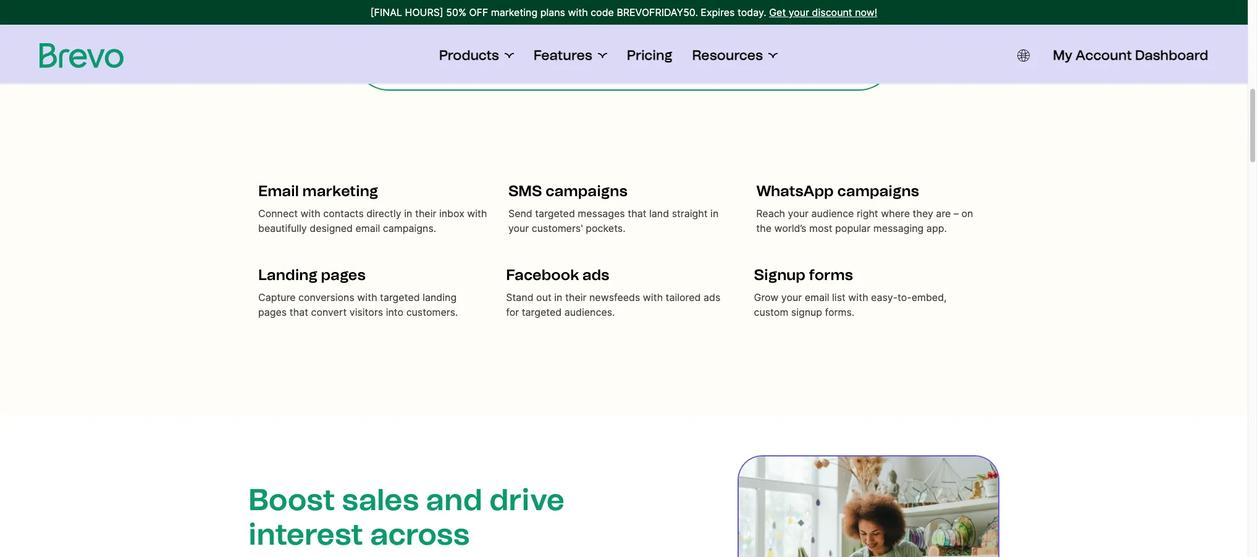 Task type: vqa. For each thing, say whether or not it's contained in the screenshot.
the into at the bottom left of page
yes



Task type: locate. For each thing, give the bounding box(es) containing it.
whatsapp
[[756, 182, 834, 200]]

audience
[[812, 208, 854, 220]]

0 horizontal spatial ads
[[583, 266, 610, 284]]

brevo image
[[40, 43, 124, 68]]

1 campaigns from the left
[[546, 182, 628, 200]]

email
[[356, 222, 380, 235], [805, 292, 830, 304]]

2 vertical spatial targeted
[[522, 306, 562, 319]]

directly
[[367, 208, 401, 220]]

0 vertical spatial email
[[356, 222, 380, 235]]

pages down capture
[[258, 306, 287, 319]]

get
[[769, 6, 786, 19]]

capture
[[258, 292, 296, 304]]

contacts
[[323, 208, 364, 220]]

popular
[[835, 222, 871, 235]]

with right inbox
[[467, 208, 487, 220]]

on
[[962, 208, 973, 220]]

ads inside 'stand out in their newsfeeds with tailored ads for targeted audiences.'
[[704, 292, 721, 304]]

your
[[789, 6, 809, 19], [788, 208, 809, 220], [508, 222, 529, 235], [782, 292, 802, 304]]

features link
[[534, 47, 607, 64]]

2 campaigns from the left
[[837, 182, 919, 200]]

in inside 'stand out in their newsfeeds with tailored ads for targeted audiences.'
[[554, 292, 563, 304]]

for
[[506, 306, 519, 319]]

hours]
[[405, 6, 443, 19]]

0 horizontal spatial marketing
[[302, 182, 378, 200]]

in right "straight"
[[711, 208, 719, 220]]

1 horizontal spatial in
[[554, 292, 563, 304]]

marketing up contacts
[[302, 182, 378, 200]]

that
[[628, 208, 647, 220], [290, 306, 308, 319]]

ads
[[583, 266, 610, 284], [704, 292, 721, 304]]

targeted up into
[[380, 292, 420, 304]]

most
[[809, 222, 833, 235]]

pages inside capture conversions with targeted landing pages that convert visitors into customers.
[[258, 306, 287, 319]]

email inside connect with contacts directly in their inbox with beautifully designed email campaigns.
[[356, 222, 380, 235]]

your inside send targeted messages that land straight in your customers' pockets.
[[508, 222, 529, 235]]

0 vertical spatial pages
[[321, 266, 366, 284]]

ads right tailored
[[704, 292, 721, 304]]

features
[[534, 47, 592, 64]]

landing pages
[[258, 266, 366, 284]]

marketing
[[491, 6, 538, 19], [302, 182, 378, 200]]

targeted
[[535, 208, 575, 220], [380, 292, 420, 304], [522, 306, 562, 319]]

1 vertical spatial pages
[[258, 306, 287, 319]]

0 vertical spatial ads
[[583, 266, 610, 284]]

send
[[508, 208, 532, 220]]

campaigns
[[546, 182, 628, 200], [837, 182, 919, 200]]

2 horizontal spatial in
[[711, 208, 719, 220]]

0 horizontal spatial their
[[415, 208, 436, 220]]

0 horizontal spatial in
[[404, 208, 412, 220]]

landing
[[423, 292, 457, 304]]

1 horizontal spatial that
[[628, 208, 647, 220]]

email up signup
[[805, 292, 830, 304]]

their inside 'stand out in their newsfeeds with tailored ads for targeted audiences.'
[[565, 292, 587, 304]]

messages
[[578, 208, 625, 220]]

products link
[[439, 47, 514, 64]]

are
[[936, 208, 951, 220]]

signup
[[791, 306, 822, 319]]

their up campaigns.
[[415, 208, 436, 220]]

pages up conversions
[[321, 266, 366, 284]]

your up world's
[[788, 208, 809, 220]]

0 horizontal spatial pages
[[258, 306, 287, 319]]

their
[[415, 208, 436, 220], [565, 292, 587, 304]]

facebook
[[506, 266, 579, 284]]

with
[[568, 6, 588, 19], [301, 208, 321, 220], [467, 208, 487, 220], [357, 292, 377, 304], [643, 292, 663, 304], [849, 292, 868, 304]]

convert
[[311, 306, 347, 319]]

1 horizontal spatial ads
[[704, 292, 721, 304]]

sms
[[508, 182, 542, 200]]

campaigns up right
[[837, 182, 919, 200]]

grow
[[754, 292, 779, 304]]

designed
[[310, 222, 353, 235]]

0 vertical spatial their
[[415, 208, 436, 220]]

your down send
[[508, 222, 529, 235]]

where
[[881, 208, 910, 220]]

now!
[[855, 6, 877, 19]]

ads up newsfeeds
[[583, 266, 610, 284]]

0 vertical spatial targeted
[[535, 208, 575, 220]]

targeted down out
[[522, 306, 562, 319]]

send targeted messages that land straight in your customers' pockets.
[[508, 208, 719, 235]]

campaigns up messages
[[546, 182, 628, 200]]

1 horizontal spatial campaigns
[[837, 182, 919, 200]]

expires
[[701, 6, 735, 19]]

with up visitors
[[357, 292, 377, 304]]

1 horizontal spatial their
[[565, 292, 587, 304]]

they
[[913, 208, 934, 220]]

account
[[1076, 47, 1132, 64]]

0 horizontal spatial that
[[290, 306, 308, 319]]

targeted up customers'
[[535, 208, 575, 220]]

boost sales and drive interest across channels
[[248, 483, 565, 558]]

drive
[[489, 483, 565, 518]]

boost
[[248, 483, 335, 518]]

1 horizontal spatial pages
[[321, 266, 366, 284]]

in
[[404, 208, 412, 220], [711, 208, 719, 220], [554, 292, 563, 304]]

0 horizontal spatial campaigns
[[546, 182, 628, 200]]

with inside grow your email list with easy-to-embed, custom signup forms.
[[849, 292, 868, 304]]

with left tailored
[[643, 292, 663, 304]]

in inside send targeted messages that land straight in your customers' pockets.
[[711, 208, 719, 220]]

their up audiences.
[[565, 292, 587, 304]]

1 vertical spatial ads
[[704, 292, 721, 304]]

–
[[954, 208, 959, 220]]

marketing right off
[[491, 6, 538, 19]]

1 vertical spatial their
[[565, 292, 587, 304]]

sales
[[342, 483, 419, 518]]

into
[[386, 306, 404, 319]]

land
[[649, 208, 669, 220]]

1 horizontal spatial email
[[805, 292, 830, 304]]

1 vertical spatial targeted
[[380, 292, 420, 304]]

[final hours] 50% off marketing plans with code brevofriday50. expires today. get your discount now!
[[371, 6, 877, 19]]

customers.
[[406, 306, 458, 319]]

forms.
[[825, 306, 855, 319]]

reach your audience right where they are – on the world's most popular messaging app.
[[756, 208, 973, 235]]

with right list
[[849, 292, 868, 304]]

1 vertical spatial email
[[805, 292, 830, 304]]

that left land on the top right of the page
[[628, 208, 647, 220]]

1 vertical spatial that
[[290, 306, 308, 319]]

brevofriday50.
[[617, 6, 698, 19]]

in up campaigns.
[[404, 208, 412, 220]]

that down capture
[[290, 306, 308, 319]]

your up signup
[[782, 292, 802, 304]]

pricing
[[627, 47, 673, 64]]

plans
[[540, 6, 565, 19]]

0 vertical spatial marketing
[[491, 6, 538, 19]]

in right out
[[554, 292, 563, 304]]

0 vertical spatial that
[[628, 208, 647, 220]]

to-
[[898, 292, 912, 304]]

messaging
[[873, 222, 924, 235]]

dashboard
[[1135, 47, 1209, 64]]

email down directly
[[356, 222, 380, 235]]

0 horizontal spatial email
[[356, 222, 380, 235]]

resources link
[[692, 47, 778, 64]]

my account dashboard link
[[1053, 47, 1209, 64]]

your inside reach your audience right where they are – on the world's most popular messaging app.
[[788, 208, 809, 220]]

pages
[[321, 266, 366, 284], [258, 306, 287, 319]]

capture conversions with targeted landing pages that convert visitors into customers.
[[258, 292, 458, 319]]

with left code
[[568, 6, 588, 19]]



Task type: describe. For each thing, give the bounding box(es) containing it.
grow your email list with easy-to-embed, custom signup forms.
[[754, 292, 947, 319]]

signup forms
[[754, 266, 853, 284]]

easy-
[[871, 292, 898, 304]]

[final
[[371, 6, 402, 19]]

campaigns for whatsapp campaigns
[[837, 182, 919, 200]]

right
[[857, 208, 878, 220]]

straight
[[672, 208, 708, 220]]

world's
[[774, 222, 807, 235]]

with inside 'stand out in their newsfeeds with tailored ads for targeted audiences.'
[[643, 292, 663, 304]]

out
[[536, 292, 552, 304]]

email inside grow your email list with easy-to-embed, custom signup forms.
[[805, 292, 830, 304]]

your right get
[[789, 6, 809, 19]]

your inside grow your email list with easy-to-embed, custom signup forms.
[[782, 292, 802, 304]]

across
[[370, 517, 470, 553]]

today.
[[738, 6, 767, 19]]

interest
[[248, 517, 363, 553]]

email
[[258, 182, 299, 200]]

connect with contacts directly in their inbox with beautifully designed email campaigns.
[[258, 208, 487, 235]]

targeted inside send targeted messages that land straight in your customers' pockets.
[[535, 208, 575, 220]]

stand out in their newsfeeds with tailored ads for targeted audiences.
[[506, 292, 721, 319]]

my account dashboard
[[1053, 47, 1209, 64]]

campaigns.
[[383, 222, 436, 235]]

their inside connect with contacts directly in their inbox with beautifully designed email campaigns.
[[415, 208, 436, 220]]

1 vertical spatial marketing
[[302, 182, 378, 200]]

that inside capture conversions with targeted landing pages that convert visitors into customers.
[[290, 306, 308, 319]]

newsfeeds
[[589, 292, 640, 304]]

landing
[[258, 266, 318, 284]]

visitors
[[350, 306, 383, 319]]

connect
[[258, 208, 298, 220]]

targeted inside 'stand out in their newsfeeds with tailored ads for targeted audiences.'
[[522, 306, 562, 319]]

pricing link
[[627, 47, 673, 64]]

audiences.
[[565, 306, 615, 319]]

app.
[[927, 222, 947, 235]]

conversions
[[298, 292, 355, 304]]

forms
[[809, 266, 853, 284]]

button image
[[1017, 49, 1030, 62]]

off
[[469, 6, 488, 19]]

50%
[[446, 6, 466, 19]]

facebook ads
[[506, 266, 610, 284]]

in inside connect with contacts directly in their inbox with beautifully designed email campaigns.
[[404, 208, 412, 220]]

custom
[[754, 306, 789, 319]]

email marketing
[[258, 182, 378, 200]]

get your discount now! link
[[769, 5, 877, 20]]

with inside capture conversions with targeted landing pages that convert visitors into customers.
[[357, 292, 377, 304]]

list
[[832, 292, 846, 304]]

with down the email marketing
[[301, 208, 321, 220]]

beautifully
[[258, 222, 307, 235]]

that inside send targeted messages that land straight in your customers' pockets.
[[628, 208, 647, 220]]

pockets.
[[586, 222, 626, 235]]

code
[[591, 6, 614, 19]]

1 horizontal spatial marketing
[[491, 6, 538, 19]]

inbox
[[439, 208, 465, 220]]

products
[[439, 47, 499, 64]]

sms campaigns
[[508, 182, 628, 200]]

targeted inside capture conversions with targeted landing pages that convert visitors into customers.
[[380, 292, 420, 304]]

tailored
[[666, 292, 701, 304]]

stand
[[506, 292, 534, 304]]

reach
[[756, 208, 785, 220]]

embed,
[[912, 292, 947, 304]]

campaigns for sms campaigns
[[546, 182, 628, 200]]

customers'
[[532, 222, 583, 235]]

signup
[[754, 266, 806, 284]]

the
[[756, 222, 772, 235]]

discount
[[812, 6, 852, 19]]

and
[[426, 483, 482, 518]]

whatsapp campaigns
[[756, 182, 919, 200]]

resources
[[692, 47, 763, 64]]

my
[[1053, 47, 1073, 64]]

channels
[[248, 552, 383, 558]]



